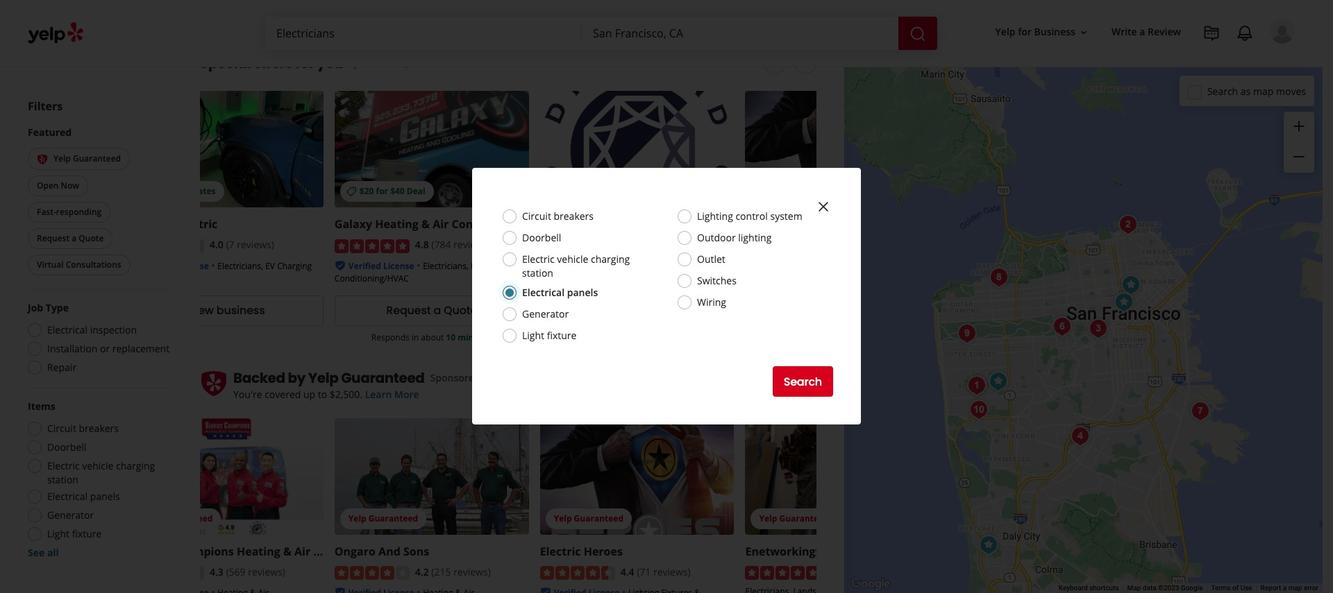 Task type: describe. For each thing, give the bounding box(es) containing it.
by
[[288, 369, 306, 388]]

breakers inside "option group"
[[79, 422, 119, 436]]

responds for responds in about 10 minutes
[[372, 332, 410, 344]]

4.8 star rating image
[[335, 240, 410, 253]]

responding
[[56, 206, 102, 218]]

champions
[[172, 545, 234, 560]]

galaxy heating & air conditioning, solar, electrical link
[[335, 217, 614, 232]]

0 horizontal spatial 4.4 star rating image
[[540, 567, 615, 581]]

view business
[[188, 303, 265, 319]]

as
[[1241, 84, 1251, 98]]

reviews) for faraday electric
[[237, 239, 274, 252]]

search dialog
[[0, 0, 1334, 594]]

repair
[[47, 361, 77, 374]]

request a quote inside featured group
[[37, 233, 104, 245]]

electricians, heating & air conditioning/hvac
[[335, 260, 522, 285]]

bit electrical image
[[975, 532, 1003, 560]]

bit electrical
[[540, 217, 610, 232]]

fast-responding button
[[28, 202, 111, 223]]

$20 for $40 deal
[[360, 186, 426, 198]]

0 horizontal spatial electric heroes link
[[540, 545, 623, 560]]

type
[[46, 302, 69, 315]]

responds for responds in about
[[790, 332, 828, 344]]

open
[[37, 180, 59, 192]]

virtual consultations button
[[28, 255, 130, 276]]

option group containing job type
[[24, 302, 172, 379]]

quote for bit electrical
[[650, 303, 683, 319]]

moves
[[1277, 84, 1307, 98]]

you're
[[233, 388, 262, 401]]

doorbell inside "option group"
[[47, 441, 86, 454]]

faraday electric image
[[1110, 289, 1138, 317]]

reviews) for ongaro and sons
[[454, 566, 491, 579]]

projects image
[[1204, 25, 1221, 42]]

control
[[736, 210, 768, 223]]

faraday electric link
[[129, 217, 218, 232]]

responds in about 10 minutes
[[372, 332, 492, 344]]

$40
[[391, 186, 405, 198]]

yelp for enetworking510
[[760, 513, 778, 525]]

guaranteed for service
[[163, 513, 213, 525]]

gavin chen image
[[1067, 423, 1095, 451]]

this
[[671, 332, 685, 344]]

$2,500.
[[330, 388, 363, 401]]

bit
[[540, 217, 556, 232]]

a for the request a quote button associated with bit electrical
[[639, 303, 647, 319]]

4.0
[[210, 239, 224, 252]]

circuit breakers inside search dialog
[[522, 210, 594, 223]]

1 horizontal spatial 4.4 star rating image
[[746, 240, 821, 253]]

doorbell inside search dialog
[[522, 231, 562, 245]]

lighting
[[739, 231, 772, 245]]

yelp inside button
[[53, 153, 71, 165]]

reviews) for service champions heating & air conditioning
[[248, 566, 285, 579]]

request inside featured group
[[37, 233, 70, 245]]

lighting fixtures & equipment, electricians
[[746, 260, 906, 285]]

yelp guaranteed link for champions
[[129, 419, 324, 535]]

station inside search dialog
[[522, 267, 554, 280]]

4.0 (7 reviews)
[[210, 239, 274, 252]]

4.8 (784 reviews)
[[415, 239, 491, 252]]

light fixture inside search dialog
[[522, 329, 577, 342]]

error
[[1305, 585, 1319, 593]]

backed by yelp guaranteed sponsored you're covered up to $2,500. learn more
[[233, 369, 480, 401]]

yelp for ongaro and sons
[[349, 513, 367, 525]]

$20
[[360, 186, 374, 198]]

a for electric heroes's the request a quote button
[[845, 303, 852, 319]]

featured
[[28, 126, 72, 139]]

review
[[1148, 25, 1182, 39]]

(28 reviews)
[[637, 239, 691, 252]]

search button
[[773, 367, 834, 397]]

0 horizontal spatial electricians
[[540, 259, 584, 271]]

free estimates link
[[129, 91, 324, 208]]

request
[[586, 332, 616, 344]]

request a quote button for bit electrical
[[540, 296, 735, 326]]

(215
[[432, 566, 451, 579]]

charging inside "option group"
[[116, 460, 155, 473]]

you
[[553, 332, 568, 344]]

conditioning/hvac
[[335, 273, 409, 285]]

estimates
[[175, 186, 216, 198]]

learn more link
[[365, 388, 419, 401]]

equipment,
[[746, 273, 790, 285]]

request a quote button for electric heroes
[[746, 296, 940, 326]]

terms of use link
[[1212, 585, 1253, 593]]

request a quote button down fast-responding button on the top
[[28, 229, 113, 249]]

breakers inside search dialog
[[554, 210, 594, 223]]

map for error
[[1289, 585, 1303, 593]]

guaranteed up 'enetworking510' link
[[780, 513, 829, 525]]

reviews) for electric heroes
[[654, 566, 691, 579]]

yelp guaranteed
[[308, 369, 425, 388]]

write
[[1112, 25, 1138, 39]]

can
[[570, 332, 584, 344]]

16 yelp guaranteed v2 image
[[37, 154, 48, 165]]

request for bit electrical
[[592, 303, 637, 319]]

request a quote for bit
[[592, 303, 683, 319]]

circuit inside search dialog
[[522, 210, 551, 223]]

2 verified license from the left
[[349, 260, 414, 272]]

outdoor
[[697, 231, 736, 245]]

(7
[[226, 239, 235, 252]]

previous image
[[766, 55, 783, 72]]

view business link
[[129, 296, 324, 326]]

keyboard shortcuts
[[1059, 585, 1120, 593]]

1 verified license button from the left
[[143, 259, 209, 272]]

virtual consultations
[[37, 259, 121, 271]]

ongaro and sons link
[[335, 545, 429, 560]]

for for yelp
[[1019, 25, 1032, 39]]

5 star rating image
[[746, 567, 821, 581]]

yelp guaranteed link for heroes
[[540, 419, 735, 535]]

electric vehicle charging station inside search dialog
[[522, 253, 630, 280]]

electricians inside lighting fixtures & equipment, electricians
[[793, 273, 836, 285]]

about for responds in about 10 minutes
[[421, 332, 444, 344]]

search for search as map moves
[[1208, 84, 1239, 98]]

4.8
[[415, 239, 429, 252]]

option group containing items
[[24, 400, 172, 561]]

yelp guaranteed for service
[[143, 513, 213, 525]]

yelp inside button
[[996, 25, 1016, 39]]

service
[[129, 545, 169, 560]]

0 vertical spatial electric heroes
[[746, 217, 829, 232]]

electricians, for electric
[[218, 260, 263, 272]]

ongaro
[[335, 545, 376, 560]]

4 yelp guaranteed link from the left
[[746, 419, 940, 535]]

16 deal v2 image
[[346, 186, 357, 197]]

panels inside "option group"
[[90, 490, 120, 504]]

$20 for $40 deal link
[[335, 91, 529, 208]]

next image
[[798, 377, 815, 394]]

in for responds in about 10 minutes
[[412, 332, 419, 344]]

now
[[61, 180, 79, 192]]

lighting for fixtures
[[834, 260, 865, 272]]

mfc electric image
[[985, 368, 1013, 396]]

4.3 star rating image
[[129, 567, 204, 581]]

heating for galaxy
[[375, 217, 419, 232]]

heating for electricians,
[[471, 260, 501, 272]]

up
[[304, 388, 315, 401]]

about for responds in about
[[840, 332, 863, 344]]

offers
[[253, 54, 293, 73]]

bit electrical link
[[540, 217, 610, 232]]

fast-responding
[[37, 206, 102, 218]]

yelp guaranteed link for and
[[335, 419, 529, 535]]

guaranteed for electric
[[574, 513, 624, 525]]

0 horizontal spatial heroes
[[584, 545, 623, 560]]

enetworking510 image
[[1117, 272, 1145, 299]]

electro integrity image
[[1085, 315, 1113, 343]]

4.3
[[210, 566, 224, 579]]

a for the request a quote button below fast-responding button on the top
[[72, 233, 77, 245]]

handyman heroes image
[[1049, 313, 1076, 341]]

reviews) right (28
[[654, 239, 691, 252]]

from
[[650, 332, 669, 344]]

guaranteed for ongaro
[[369, 513, 418, 525]]

16 chevron down v2 image
[[1079, 27, 1090, 38]]

free price estimates from local electricians image
[[661, 0, 730, 17]]

keyboard
[[1059, 585, 1088, 593]]

request a quote button for galaxy heating & air conditioning, solar, electrical
[[335, 296, 529, 326]]

use
[[1241, 585, 1253, 593]]

galaxy heating & air conditioning, solar, electrical
[[335, 217, 614, 232]]

yelp for service champions heating & air conditioning
[[143, 513, 161, 525]]

(71
[[637, 566, 651, 579]]

see
[[28, 547, 45, 560]]

electrical panels inside search dialog
[[522, 286, 598, 299]]

authentic electrical image
[[965, 397, 993, 424]]

shortcuts
[[1090, 585, 1120, 593]]

yelp for business
[[996, 25, 1076, 39]]

1 vertical spatial for
[[295, 54, 314, 73]]

google
[[1182, 585, 1204, 593]]

generator inside search dialog
[[522, 308, 569, 321]]

4.7 star rating image
[[540, 240, 615, 253]]

service champions heating & air conditioning
[[129, 545, 385, 560]]

faraday
[[129, 217, 174, 232]]



Task type: vqa. For each thing, say whether or not it's contained in the screenshot.
ABOUT for Responds in about 10 minutes
yes



Task type: locate. For each thing, give the bounding box(es) containing it.
0 horizontal spatial search
[[784, 374, 823, 390]]

None search field
[[265, 17, 941, 50]]

sons
[[404, 545, 429, 560]]

reviews) down service champions heating & air conditioning
[[248, 566, 285, 579]]

consultations
[[66, 259, 121, 271]]

request up responds in about in the right of the page
[[798, 303, 842, 319]]

0 vertical spatial business
[[217, 303, 265, 319]]

heating down 4.8 (784 reviews)
[[471, 260, 501, 272]]

deal
[[407, 186, 426, 198]]

air inside the electricians, heating & air conditioning/hvac
[[512, 260, 522, 272]]

charging
[[591, 253, 630, 266], [116, 460, 155, 473]]

all
[[47, 547, 59, 560]]

1 16 verified v2 image from the left
[[335, 588, 346, 594]]

©2023
[[1159, 585, 1180, 593]]

in
[[412, 332, 419, 344], [830, 332, 838, 344]]

0 vertical spatial electricians
[[540, 259, 584, 271]]

bay electric image
[[1115, 211, 1142, 239]]

0 vertical spatial lighting
[[697, 210, 733, 223]]

verified up conditioning/hvac
[[349, 260, 381, 272]]

air for galaxy
[[433, 217, 449, 232]]

sponsored inside backed by yelp guaranteed sponsored you're covered up to $2,500. learn more
[[430, 372, 480, 385]]

electricians, inside electricians, ev charging stations
[[218, 260, 263, 272]]

installation or replacement
[[47, 342, 170, 356]]

license down 4 star rating image
[[178, 260, 209, 272]]

circuit breakers
[[522, 210, 594, 223], [47, 422, 119, 436]]

1 in from the left
[[412, 332, 419, 344]]

2 vertical spatial for
[[376, 186, 388, 198]]

electrical inspection
[[47, 324, 137, 337]]

a up responds in about 10 minutes
[[434, 303, 441, 319]]

in left 10
[[412, 332, 419, 344]]

map region
[[744, 0, 1334, 594]]

circuit
[[522, 210, 551, 223], [47, 422, 76, 436]]

map left error
[[1289, 585, 1303, 593]]

sponsored down 10
[[430, 372, 480, 385]]

1 horizontal spatial electrical panels
[[522, 286, 598, 299]]

yelp
[[996, 25, 1016, 39], [53, 153, 71, 165], [143, 513, 161, 525], [349, 513, 367, 525], [554, 513, 572, 525], [760, 513, 778, 525]]

guaranteed
[[73, 153, 121, 165], [163, 513, 213, 525], [369, 513, 418, 525], [574, 513, 624, 525], [780, 513, 829, 525]]

enetworking510
[[746, 545, 835, 560]]

2 yelp guaranteed link from the left
[[335, 419, 529, 535]]

quote up from at the bottom
[[650, 303, 683, 319]]

conditioning
[[314, 545, 385, 560]]

0 horizontal spatial heating
[[237, 545, 280, 560]]

light inside "option group"
[[47, 528, 69, 541]]

electrical
[[559, 217, 610, 232], [563, 217, 614, 232], [522, 286, 565, 299], [47, 324, 88, 337], [47, 490, 88, 504]]

1 horizontal spatial light
[[522, 329, 545, 342]]

quote down fixtures
[[855, 303, 888, 319]]

electricians down 4.7 star rating "image"
[[540, 259, 584, 271]]

reviews) right (7
[[237, 239, 274, 252]]

electricians
[[540, 259, 584, 271], [793, 273, 836, 285]]

1 vertical spatial circuit
[[47, 422, 76, 436]]

reviews) down galaxy heating & air conditioning, solar, electrical
[[454, 239, 491, 252]]

responds up search button
[[790, 332, 828, 344]]

2 about from the left
[[840, 332, 863, 344]]

request up responds in about 10 minutes
[[387, 303, 431, 319]]

sponsored left 16 info v2 icon
[[349, 57, 399, 70]]

lighting
[[697, 210, 733, 223], [834, 260, 865, 272]]

1 horizontal spatial heating
[[375, 217, 419, 232]]

guaranteed inside button
[[73, 153, 121, 165]]

0 horizontal spatial electric vehicle charging station
[[47, 460, 155, 487]]

& inside lighting fixtures & equipment, electricians
[[900, 260, 906, 272]]

0 horizontal spatial about
[[421, 332, 444, 344]]

0 vertical spatial map
[[1254, 84, 1274, 98]]

air left conditioning
[[295, 545, 311, 560]]

electric inside search dialog
[[522, 253, 555, 266]]

0 horizontal spatial vehicle
[[82, 460, 114, 473]]

report a map error link
[[1261, 585, 1319, 593]]

& for lighting
[[900, 260, 906, 272]]

request for galaxy heating & air conditioning, solar, electrical
[[387, 303, 431, 319]]

heroes
[[790, 217, 829, 232], [584, 545, 623, 560]]

map for moves
[[1254, 84, 1274, 98]]

fixtures
[[867, 260, 898, 272]]

lighting up outdoor
[[697, 210, 733, 223]]

4.4 star rating image down the system
[[746, 240, 821, 253]]

request a quote up responds in about 10 minutes
[[387, 303, 477, 319]]

1 electricians, from the left
[[218, 260, 263, 272]]

quote for electric heroes
[[855, 303, 888, 319]]

& inside the electricians, heating & air conditioning/hvac
[[503, 260, 509, 272]]

electrical panels inside "option group"
[[47, 490, 120, 504]]

license
[[178, 260, 209, 272], [383, 260, 414, 272]]

guaranteed up now
[[73, 153, 121, 165]]

vehicle inside "option group"
[[82, 460, 114, 473]]

0 vertical spatial electric heroes link
[[746, 217, 829, 232]]

0 vertical spatial heroes
[[790, 217, 829, 232]]

inspection
[[90, 324, 137, 337]]

& up the 4.8
[[422, 217, 430, 232]]

request a quote down fast-responding button on the top
[[37, 233, 104, 245]]

electric inside "option group"
[[47, 460, 80, 473]]

electric heroes link up the 4.4
[[540, 545, 623, 560]]

station inside "option group"
[[47, 474, 78, 487]]

installation
[[47, 342, 97, 356]]

4 star rating image
[[129, 240, 204, 253]]

light left 'you' in the bottom left of the page
[[522, 329, 545, 342]]

reviews) for galaxy heating & air conditioning, solar, electrical
[[454, 239, 491, 252]]

generator up all
[[47, 509, 94, 522]]

conditioning,
[[452, 217, 526, 232]]

light inside search dialog
[[522, 329, 545, 342]]

covered
[[265, 388, 301, 401]]

light fixture inside "option group"
[[47, 528, 102, 541]]

1 horizontal spatial electric heroes link
[[746, 217, 829, 232]]

fixture inside "option group"
[[72, 528, 102, 541]]

map
[[1254, 84, 1274, 98], [1289, 585, 1303, 593]]

1 responds from the left
[[372, 332, 410, 344]]

reviews) right the (71 at left bottom
[[654, 566, 691, 579]]

16 info v2 image
[[402, 58, 413, 69]]

for left you at the left top
[[295, 54, 314, 73]]

0 horizontal spatial responds
[[372, 332, 410, 344]]

request a quote for galaxy
[[387, 303, 477, 319]]

0 vertical spatial breakers
[[554, 210, 594, 223]]

verified license button down 4 star rating image
[[143, 259, 209, 272]]

filters
[[28, 99, 63, 114]]

business right view
[[217, 303, 265, 319]]

& for electricians,
[[503, 260, 509, 272]]

2 option group from the top
[[24, 400, 172, 561]]

1 vertical spatial station
[[47, 474, 78, 487]]

electrical panels
[[522, 286, 598, 299], [47, 490, 120, 504]]

general sf image
[[953, 320, 981, 348]]

0 vertical spatial station
[[522, 267, 554, 280]]

yelp guaranteed up ongaro and sons
[[349, 513, 418, 525]]

light fixture left request
[[522, 329, 577, 342]]

request a quote for electric
[[798, 303, 888, 319]]

0 vertical spatial option group
[[24, 302, 172, 379]]

minutes
[[458, 332, 492, 344]]

max electric - san francisco image
[[1187, 398, 1215, 426]]

2 verified license button from the left
[[349, 259, 414, 272]]

terms of use
[[1212, 585, 1253, 593]]

yelp guaranteed inside button
[[53, 153, 121, 165]]

heating up 4.3 (569 reviews)
[[237, 545, 280, 560]]

1 vertical spatial vehicle
[[82, 460, 114, 473]]

1 horizontal spatial breakers
[[554, 210, 594, 223]]

for right $20
[[376, 186, 388, 198]]

1 vertical spatial light
[[47, 528, 69, 541]]

0 horizontal spatial panels
[[90, 490, 120, 504]]

2 horizontal spatial for
[[1019, 25, 1032, 39]]

air down conditioning,
[[512, 260, 522, 272]]

1 vertical spatial electric vehicle charging station
[[47, 460, 155, 487]]

yelp for electric heroes
[[554, 513, 572, 525]]

1 vertical spatial sponsored
[[430, 372, 480, 385]]

or
[[100, 342, 110, 356]]

16 verified v2 image
[[335, 588, 346, 594], [540, 588, 551, 594]]

responds in about
[[790, 332, 865, 344]]

switches
[[697, 274, 737, 288]]

1 horizontal spatial 16 verified v2 image
[[540, 588, 551, 594]]

request up virtual
[[37, 233, 70, 245]]

3 yelp guaranteed link from the left
[[540, 419, 735, 535]]

2 vertical spatial heating
[[237, 545, 280, 560]]

0 horizontal spatial station
[[47, 474, 78, 487]]

electricians, for heating
[[423, 260, 469, 272]]

0 vertical spatial electric vehicle charging station
[[522, 253, 630, 280]]

0 horizontal spatial verified license
[[143, 260, 209, 272]]

0 horizontal spatial electric heroes
[[540, 545, 623, 560]]

2 responds from the left
[[790, 332, 828, 344]]

a for the write a review link
[[1140, 25, 1146, 39]]

group
[[1285, 112, 1315, 173]]

free
[[154, 186, 172, 198]]

for inside button
[[1019, 25, 1032, 39]]

1 horizontal spatial search
[[1208, 84, 1239, 98]]

yelp guaranteed for ongaro
[[349, 513, 418, 525]]

2 horizontal spatial air
[[512, 260, 522, 272]]

request a quote up responds in about in the right of the page
[[798, 303, 888, 319]]

electric heroes up the 4.4
[[540, 545, 623, 560]]

heroes up the 4.4
[[584, 545, 623, 560]]

0 vertical spatial light fixture
[[522, 329, 577, 342]]

quote up 'consultations'
[[79, 233, 104, 245]]

zoom out image
[[1291, 149, 1308, 165]]

yelp guaranteed up now
[[53, 153, 121, 165]]

a right report
[[1284, 585, 1287, 593]]

& right fixtures
[[900, 260, 906, 272]]

a for galaxy heating & air conditioning, solar, electrical the request a quote button
[[434, 303, 441, 319]]

verified up stations
[[143, 260, 176, 272]]

1 horizontal spatial charging
[[591, 253, 630, 266]]

yelp guaranteed
[[53, 153, 121, 165], [143, 513, 213, 525], [349, 513, 418, 525], [554, 513, 624, 525], [760, 513, 829, 525]]

electrical inside search dialog
[[522, 286, 565, 299]]

request a quote button up the you can request a quote from this business
[[540, 296, 735, 326]]

1 horizontal spatial station
[[522, 267, 554, 280]]

1 horizontal spatial in
[[830, 332, 838, 344]]

yelp for business button
[[990, 20, 1096, 45]]

map right as
[[1254, 84, 1274, 98]]

electric heroes link
[[746, 217, 829, 232], [540, 545, 623, 560]]

1 option group from the top
[[24, 302, 172, 379]]

in up search button
[[830, 332, 838, 344]]

&
[[422, 217, 430, 232], [503, 260, 509, 272], [900, 260, 906, 272], [283, 545, 292, 560]]

1 horizontal spatial electric vehicle charging station
[[522, 253, 630, 280]]

learn
[[365, 388, 392, 401]]

electricians, inside the electricians, heating & air conditioning/hvac
[[423, 260, 469, 272]]

heating
[[375, 217, 419, 232], [471, 260, 501, 272], [237, 545, 280, 560]]

2 in from the left
[[830, 332, 838, 344]]

option group
[[24, 302, 172, 379], [24, 400, 172, 561]]

1 horizontal spatial doorbell
[[522, 231, 562, 245]]

for left 'business'
[[1019, 25, 1032, 39]]

quote inside featured group
[[79, 233, 104, 245]]

special
[[200, 54, 251, 73]]

open now button
[[28, 176, 88, 197]]

data
[[1143, 585, 1157, 593]]

request up request
[[592, 303, 637, 319]]

electricians, down 4.0 (7 reviews)
[[218, 260, 263, 272]]

yelp guaranteed up 'enetworking510' link
[[760, 513, 829, 525]]

business
[[1035, 25, 1076, 39]]

featured group
[[25, 126, 172, 279]]

electrical panels up 'you' in the bottom left of the page
[[522, 286, 598, 299]]

1 vertical spatial electricians
[[793, 273, 836, 285]]

search for search
[[784, 374, 823, 390]]

business right this
[[688, 332, 722, 344]]

1 horizontal spatial map
[[1289, 585, 1303, 593]]

request a quote button
[[28, 229, 113, 249], [335, 296, 529, 326], [540, 296, 735, 326], [746, 296, 940, 326]]

request a quote button up responds in about in the right of the page
[[746, 296, 940, 326]]

guaranteed up 'champions'
[[163, 513, 213, 525]]

1 horizontal spatial circuit
[[522, 210, 551, 223]]

circuit inside "option group"
[[47, 422, 76, 436]]

2 vertical spatial air
[[295, 545, 311, 560]]

circuit breakers inside "option group"
[[47, 422, 119, 436]]

yelp guaranteed up the 4.4
[[554, 513, 624, 525]]

job type
[[28, 302, 69, 315]]

1 horizontal spatial vehicle
[[557, 253, 589, 266]]

zoom in image
[[1291, 118, 1308, 135]]

google image
[[848, 576, 894, 594]]

you
[[317, 54, 343, 73]]

electric heroes
[[746, 217, 829, 232], [540, 545, 623, 560]]

1 horizontal spatial electric heroes
[[746, 217, 829, 232]]

(28
[[637, 239, 651, 252]]

in for responds in about
[[830, 332, 838, 344]]

lighting for control
[[697, 210, 733, 223]]

2 verified from the left
[[349, 260, 381, 272]]

job
[[28, 302, 43, 315]]

panels
[[567, 286, 598, 299], [90, 490, 120, 504]]

air for electricians,
[[512, 260, 522, 272]]

1 horizontal spatial verified license button
[[349, 259, 414, 272]]

a down fast-responding button on the top
[[72, 233, 77, 245]]

lighting inside search dialog
[[697, 210, 733, 223]]

electricians, down (784
[[423, 260, 469, 272]]

1 vertical spatial heating
[[471, 260, 501, 272]]

0 horizontal spatial map
[[1254, 84, 1274, 98]]

bryan poli electrical contractor image
[[985, 264, 1013, 292]]

0 vertical spatial fixture
[[547, 329, 577, 342]]

1 vertical spatial 4.4 star rating image
[[540, 567, 615, 581]]

electric heroes link down the close "icon"
[[746, 217, 829, 232]]

previous image
[[766, 377, 783, 394]]

0 horizontal spatial circuit
[[47, 422, 76, 436]]

0 horizontal spatial 16 verified v2 image
[[335, 588, 346, 594]]

1 vertical spatial panels
[[90, 490, 120, 504]]

service champions heating & air conditioning link
[[129, 545, 385, 560]]

about
[[421, 332, 444, 344], [840, 332, 863, 344]]

air up (784
[[433, 217, 449, 232]]

1 verified license from the left
[[143, 260, 209, 272]]

1 horizontal spatial about
[[840, 332, 863, 344]]

circuit breakers down items
[[47, 422, 119, 436]]

circuit breakers up 4.7 star rating "image"
[[522, 210, 594, 223]]

heating inside the electricians, heating & air conditioning/hvac
[[471, 260, 501, 272]]

4.4 star rating image left the 4.4
[[540, 567, 615, 581]]

0 horizontal spatial verified
[[143, 260, 176, 272]]

0 vertical spatial sponsored
[[349, 57, 399, 70]]

reviews) right "(215"
[[454, 566, 491, 579]]

for for $20
[[376, 186, 388, 198]]

1 about from the left
[[421, 332, 444, 344]]

guaranteed up the and
[[369, 513, 418, 525]]

& down conditioning,
[[503, 260, 509, 272]]

search image
[[910, 25, 927, 42]]

0 horizontal spatial charging
[[116, 460, 155, 473]]

request a quote up the you can request a quote from this business
[[592, 303, 683, 319]]

1 vertical spatial fixture
[[72, 528, 102, 541]]

ev
[[266, 260, 275, 272]]

yelp guaranteed for electric
[[554, 513, 624, 525]]

1 vertical spatial lighting
[[834, 260, 865, 272]]

electric vehicle charging station
[[522, 253, 630, 280], [47, 460, 155, 487]]

1 horizontal spatial light fixture
[[522, 329, 577, 342]]

2 license from the left
[[383, 260, 414, 272]]

0 horizontal spatial sponsored
[[349, 57, 399, 70]]

verified license button up conditioning/hvac
[[349, 259, 414, 272]]

0 vertical spatial panels
[[567, 286, 598, 299]]

2 electricians, from the left
[[423, 260, 469, 272]]

guaranteed up the 4.4
[[574, 513, 624, 525]]

0 vertical spatial for
[[1019, 25, 1032, 39]]

write a review
[[1112, 25, 1182, 39]]

0 horizontal spatial doorbell
[[47, 441, 86, 454]]

enetworking510 link
[[746, 545, 835, 560]]

1 vertical spatial business
[[688, 332, 722, 344]]

air
[[433, 217, 449, 232], [512, 260, 522, 272], [295, 545, 311, 560]]

next image
[[798, 55, 815, 72]]

1 vertical spatial charging
[[116, 460, 155, 473]]

heating up the 4.8
[[375, 217, 419, 232]]

generator inside "option group"
[[47, 509, 94, 522]]

license up conditioning/hvac
[[383, 260, 414, 272]]

keyboard shortcuts button
[[1059, 584, 1120, 594]]

& for galaxy
[[422, 217, 430, 232]]

light up all
[[47, 528, 69, 541]]

panels inside search dialog
[[567, 286, 598, 299]]

a inside group
[[72, 233, 77, 245]]

notifications image
[[1237, 25, 1254, 42]]

electric heroes down the close "icon"
[[746, 217, 829, 232]]

1 vertical spatial light fixture
[[47, 528, 102, 541]]

fixture inside search dialog
[[547, 329, 577, 342]]

search left as
[[1208, 84, 1239, 98]]

outlet
[[697, 253, 726, 266]]

1 horizontal spatial electricians
[[793, 273, 836, 285]]

system
[[771, 210, 803, 223]]

2 16 verified v2 image from the left
[[540, 588, 551, 594]]

16 verified v2 image
[[335, 260, 346, 271]]

write a review link
[[1107, 20, 1187, 45]]

0 vertical spatial vehicle
[[557, 253, 589, 266]]

0 horizontal spatial light fixture
[[47, 528, 102, 541]]

0 horizontal spatial for
[[295, 54, 314, 73]]

0 vertical spatial electrical panels
[[522, 286, 598, 299]]

verified license up conditioning/hvac
[[349, 260, 414, 272]]

electrical panels up all
[[47, 490, 120, 504]]

map data ©2023 google
[[1128, 585, 1204, 593]]

0 horizontal spatial electricians,
[[218, 260, 263, 272]]

1 vertical spatial doorbell
[[47, 441, 86, 454]]

0 vertical spatial air
[[433, 217, 449, 232]]

generator up 'you' in the bottom left of the page
[[522, 308, 569, 321]]

vehicle inside search dialog
[[557, 253, 589, 266]]

replacement
[[112, 342, 170, 356]]

1 horizontal spatial electricians,
[[423, 260, 469, 272]]

1 horizontal spatial generator
[[522, 308, 569, 321]]

verified license down 4 star rating image
[[143, 260, 209, 272]]

1 vertical spatial generator
[[47, 509, 94, 522]]

1 yelp guaranteed link from the left
[[129, 419, 324, 535]]

& up 4.3 (569 reviews)
[[283, 545, 292, 560]]

search right previous icon
[[784, 374, 823, 390]]

a up the you can request a quote from this business
[[639, 303, 647, 319]]

lighting left fixtures
[[834, 260, 865, 272]]

charging inside search dialog
[[591, 253, 630, 266]]

report a map error
[[1261, 585, 1319, 593]]

request a quote
[[37, 233, 104, 245], [387, 303, 477, 319], [592, 303, 683, 319], [798, 303, 888, 319]]

1 vertical spatial heroes
[[584, 545, 623, 560]]

generator
[[522, 308, 569, 321], [47, 509, 94, 522]]

0 horizontal spatial breakers
[[79, 422, 119, 436]]

user actions element
[[985, 17, 1315, 103]]

wiring
[[697, 296, 727, 309]]

quote up 10
[[444, 303, 477, 319]]

for
[[1019, 25, 1032, 39], [295, 54, 314, 73], [376, 186, 388, 198]]

quote for galaxy heating & air conditioning, solar, electrical
[[444, 303, 477, 319]]

4.2 star rating image
[[335, 567, 410, 581]]

terms
[[1212, 585, 1231, 593]]

a right write
[[1140, 25, 1146, 39]]

request a quote button up responds in about 10 minutes
[[335, 296, 529, 326]]

bv electric image
[[963, 372, 991, 400], [963, 372, 991, 400]]

0 horizontal spatial air
[[295, 545, 311, 560]]

1 horizontal spatial fixture
[[547, 329, 577, 342]]

(569
[[226, 566, 246, 579]]

1 vertical spatial breakers
[[79, 422, 119, 436]]

4.2 (215 reviews)
[[415, 566, 491, 579]]

business
[[217, 303, 265, 319], [688, 332, 722, 344]]

4.4 (71 reviews)
[[621, 566, 691, 579]]

0 vertical spatial 4.4 star rating image
[[746, 240, 821, 253]]

0 horizontal spatial business
[[217, 303, 265, 319]]

1 license from the left
[[178, 260, 209, 272]]

faraday electric
[[129, 217, 218, 232]]

1 vertical spatial electrical panels
[[47, 490, 120, 504]]

electricians right 'equipment,'
[[793, 273, 836, 285]]

a left quote
[[618, 332, 623, 344]]

0 horizontal spatial light
[[47, 528, 69, 541]]

view
[[188, 303, 214, 319]]

a up responds in about in the right of the page
[[845, 303, 852, 319]]

close image
[[816, 199, 832, 215]]

search inside button
[[784, 374, 823, 390]]

electricians,
[[218, 260, 263, 272], [423, 260, 469, 272]]

1 vertical spatial circuit breakers
[[47, 422, 119, 436]]

0 vertical spatial search
[[1208, 84, 1239, 98]]

light fixture up all
[[47, 528, 102, 541]]

yelp guaranteed up 'champions'
[[143, 513, 213, 525]]

lighting inside lighting fixtures & equipment, electricians
[[834, 260, 865, 272]]

request for electric heroes
[[798, 303, 842, 319]]

4.4 star rating image
[[746, 240, 821, 253], [540, 567, 615, 581]]

1 verified from the left
[[143, 260, 176, 272]]

see all button
[[28, 547, 59, 560]]

1 horizontal spatial air
[[433, 217, 449, 232]]

report
[[1261, 585, 1282, 593]]

heroes down the close "icon"
[[790, 217, 829, 232]]

responds up the yelp guaranteed
[[372, 332, 410, 344]]

1 horizontal spatial lighting
[[834, 260, 865, 272]]

electric vehicle charging station inside "option group"
[[47, 460, 155, 487]]



